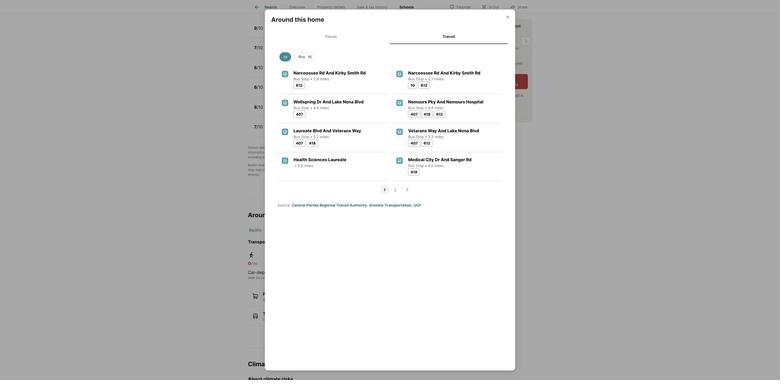 Task type: describe. For each thing, give the bounding box(es) containing it.
greatschools summary rating
[[248, 7, 302, 11]]

kirby for narcoossee rd and kirby smith rd bus stop • 2.7 miles
[[450, 70, 461, 76]]

climate
[[248, 361, 271, 368]]

summary
[[273, 7, 289, 11]]

tour via video chat list box
[[454, 58, 528, 70]]

612 inside the narcoossee rd and kirby smith rd bus stop • 2.6 miles 612
[[296, 83, 303, 88]]

bus inside narcoossee rd and kirby smith rd bus stop • 2.7 miles
[[409, 77, 415, 81]]

is
[[267, 146, 269, 150]]

bus inside list box
[[299, 54, 305, 59]]

• inside health sciences laureate • 5.5 miles
[[295, 164, 297, 168]]

• right 9- on the left top of page
[[291, 128, 293, 132]]

34
[[493, 94, 497, 98]]

• inside laureate blvd and veterans way bus stop • 5.2 miles
[[311, 135, 313, 139]]

32832
[[511, 94, 520, 98]]

public, for lake nona middle school
[[269, 108, 281, 112]]

407 for nemours pky and nemours hospital
[[411, 112, 418, 117]]

near
[[280, 239, 290, 245]]

vetarans way and lake nona blvd bus stop • 5.3 miles
[[409, 128, 479, 139]]

1 vertical spatial around this home
[[248, 211, 301, 219]]

home inside dialog
[[308, 16, 325, 23]]

sale
[[357, 5, 365, 9]]

redfin does not endorse or guarantee this information.
[[248, 163, 330, 167]]

out
[[493, 5, 500, 9]]

and down is
[[266, 150, 272, 154]]

serves inside cornerstone charter academy high school charter, 8-12 • serves this home • 11.1mi
[[297, 88, 309, 93]]

• inside wellspring dr and lake nona blvd bus stop • 4.6 miles 407
[[311, 106, 313, 110]]

nonprofit
[[314, 146, 327, 150]]

dr inside medical city dr and sanger rd bus stop • 6.0 miles 418
[[435, 157, 440, 163]]

7 for charter, k-8 • serves this home • 11.1mi
[[254, 45, 257, 50]]

saturday
[[506, 47, 520, 50]]

home inside lake nona high school public, 9-12 • serves this home • 4.7mi
[[315, 128, 324, 132]]

to inside first step, and conduct their own investigation to determine their desired schools or school districts, including by contacting and visiting the schools themselves.
[[361, 150, 364, 154]]

0 vertical spatial 2 button
[[457, 30, 478, 53]]

directly.
[[248, 173, 260, 177]]

miles inside laureate blvd and veterans way bus stop • 5.2 miles
[[320, 135, 329, 139]]

favorite button
[[445, 1, 475, 12]]

recommends
[[359, 146, 379, 150]]

intended
[[378, 163, 391, 167]]

health sciences laureate • 5.5 miles
[[294, 157, 347, 168]]

previous image
[[452, 37, 460, 45]]

/10 for lake nona high school
[[257, 124, 263, 130]]

overview tab
[[283, 1, 312, 14]]

12 inside cornerstone charter academy high school charter, 8-12 • serves this home • 11.1mi
[[288, 88, 292, 93]]

use
[[409, 146, 414, 150]]

/10 for innovation middle
[[257, 65, 263, 70]]

• right 8-
[[293, 88, 295, 93]]

nona inside the vetarans way and lake nona blvd bus stop • 5.3 miles
[[459, 128, 469, 134]]

does
[[259, 163, 266, 167]]

and for narcoossee rd and kirby smith rd bus stop • 2.6 miles 612
[[326, 70, 334, 76]]

middle inside innovation middle public, 5-8 • serves this home • 1.9mi
[[292, 63, 306, 68]]

rating
[[290, 7, 302, 11]]

sanger
[[451, 157, 466, 163]]

schools tab
[[394, 1, 420, 14]]

groome inside around this home dialog
[[369, 203, 384, 208]]

be inside school service boundaries are intended to be used as a reference only; they may change and are not
[[396, 163, 400, 167]]

4 inside 4 saturday
[[506, 36, 512, 47]]

and for vetarans way and lake nona blvd bus stop • 5.3 miles
[[438, 128, 447, 134]]

/10 for lake nona middle school
[[257, 104, 263, 110]]

transportation inside around this home dialog
[[385, 203, 412, 208]]

miles inside health sciences laureate • 5.5 miles
[[304, 164, 313, 168]]

search link
[[254, 4, 277, 10]]

0 vertical spatial by
[[284, 146, 288, 150]]

®
[[265, 276, 267, 280]]

1 vertical spatial are
[[281, 168, 286, 172]]

1 vertical spatial 2 button
[[391, 186, 400, 194]]

share
[[518, 5, 528, 9]]

miles inside the vetarans way and lake nona blvd bus stop • 5.3 miles
[[435, 135, 444, 139]]

redfin inside , a nonprofit organization. redfin recommends buyers and renters use greatschools information and ratings as a
[[349, 146, 358, 150]]

0 vertical spatial not
[[267, 163, 272, 167]]

5- inside innovation middle public, 5-8 • serves this home • 1.9mi
[[282, 68, 286, 73]]

charter
[[296, 82, 312, 88]]

and right step,
[[306, 150, 312, 154]]

1 horizontal spatial ,
[[367, 203, 368, 208]]

bus image for medical city dr and sanger rd
[[397, 158, 403, 164]]

tomorrow
[[486, 83, 501, 87]]

moss park elementary school
[[269, 23, 331, 28]]

premier
[[492, 23, 508, 29]]

bus inside "nemours pky and nemours hospital bus stop • 4.8 miles"
[[409, 106, 415, 110]]

endorse
[[273, 163, 285, 167]]

tab list containing search
[[248, 0, 424, 14]]

lake nona high school public, 9-12 • serves this home • 4.7mi
[[269, 122, 338, 132]]

1 their from the left
[[326, 150, 333, 154]]

serves right k-
[[295, 49, 307, 53]]

themselves.
[[320, 155, 338, 159]]

public, for lake nona high school
[[269, 128, 281, 132]]

418 for nemours
[[424, 112, 431, 117]]

rd for medical city dr and sanger rd bus stop • 6.0 miles 418
[[467, 157, 472, 163]]

0 horizontal spatial greatschools
[[248, 7, 272, 11]]

home inside innovation middle public, 5-8 • serves this home • 1.9mi
[[313, 68, 323, 73]]

03,
[[263, 317, 269, 322]]

florida
[[306, 203, 319, 208]]

and for narcoossee rd and kirby smith rd bus stop • 2.7 miles
[[441, 70, 449, 76]]

tour with a redfin premier agent
[[454, 23, 521, 29]]

x-out button
[[478, 1, 504, 12]]

2 horizontal spatial ,
[[412, 203, 413, 208]]

narcoossee rd and kirby smith rd bus stop • 2.6 miles 612
[[294, 70, 366, 88]]

way for transportation near 10330 wittenberg way
[[330, 239, 339, 245]]

laureate inside laureate blvd and veterans way bus stop • 5.2 miles
[[294, 128, 312, 134]]

rd for narcoossee rd and kirby smith rd bus stop • 2.7 miles
[[475, 70, 481, 76]]

• left nearby
[[289, 108, 291, 112]]

• left 1.9mi
[[324, 68, 326, 73]]

list box inside around this home dialog
[[276, 51, 505, 61]]

days
[[483, 99, 490, 102]]

at
[[502, 83, 505, 87]]

this inside lake nona high school public, 9-12 • serves this home • 4.7mi
[[307, 128, 314, 132]]

418 for laureate
[[309, 141, 316, 146]]

6 for innovation
[[254, 65, 257, 70]]

city
[[426, 157, 434, 163]]

be inside guaranteed to be accurate. to verify school enrollment eligibility, contact the school district directly.
[[315, 168, 319, 172]]

school down service
[[349, 168, 358, 172]]

academy
[[313, 82, 333, 88]]

ucf
[[414, 203, 422, 208]]

and inside medical city dr and sanger rd bus stop • 6.0 miles 418
[[441, 157, 450, 163]]

transit for transit 03, 10, 11, 111, 407, 418, 42, 436s, 51, 612, groome transportation
[[263, 311, 278, 317]]

serves inside innovation middle public, 5-8 • serves this home • 1.9mi
[[292, 68, 304, 73]]

1 horizontal spatial schools
[[401, 150, 412, 154]]

1 button
[[381, 186, 389, 194]]

10,
[[270, 317, 275, 322]]

used
[[400, 163, 408, 167]]

436s,
[[312, 317, 322, 322]]

1 charter, from the top
[[269, 49, 283, 53]]

transit tab
[[390, 30, 508, 43]]

lake inside the vetarans way and lake nona blvd bus stop • 5.3 miles
[[448, 128, 458, 134]]

stop for wellspring dr and lake nona blvd bus stop • 4.6 miles 407
[[301, 106, 310, 110]]

• inside narcoossee rd and kirby smith rd bus stop • 2.7 miles
[[425, 77, 427, 81]]

5.5
[[298, 164, 303, 168]]

4.7mi
[[329, 128, 338, 132]]

rd for narcoossee rd and kirby smith rd bus stop • 2.6 miles 612
[[361, 70, 366, 76]]

cornerstone
[[269, 82, 295, 88]]

nona inside lake nona middle school public, 5-8 • nearby school • 3.1mi
[[280, 102, 291, 107]]

charter, inside cornerstone charter academy high school charter, 8-12 • serves this home • 11.1mi
[[269, 88, 283, 93]]

tours
[[498, 94, 506, 98]]

narcoossee for narcoossee rd and kirby smith rd bus stop • 2.6 miles 612
[[294, 70, 319, 76]]

bus inside the vetarans way and lake nona blvd bus stop • 5.3 miles
[[409, 135, 415, 139]]

greatschools inside , a nonprofit organization. redfin recommends buyers and renters use greatschools information and ratings as a
[[415, 146, 435, 150]]

0 vertical spatial are
[[372, 163, 377, 167]]

tour via video chat
[[491, 62, 523, 66]]

stop for medical city dr and sanger rd bus stop • 6.0 miles 418
[[416, 164, 424, 168]]

2 their from the left
[[381, 150, 388, 154]]

to
[[335, 168, 338, 172]]

miles inside wellspring dr and lake nona blvd bus stop • 4.6 miles 407
[[320, 106, 329, 110]]

111,
[[281, 317, 287, 322]]

groome inside transit 03, 10, 11, 111, 407, 418, 42, 436s, 51, 612, groome transportation
[[338, 317, 351, 322]]

smith for narcoossee rd and kirby smith rd bus stop • 2.6 miles 612
[[348, 70, 360, 76]]

verify
[[339, 168, 348, 172]]

charter, k-8 • serves this home • 11.1mi
[[269, 49, 339, 53]]

stop for narcoossee rd and kirby smith rd bus stop • 2.7 miles
[[416, 77, 424, 81]]

blvd for wellspring dr and lake nona blvd
[[355, 99, 364, 105]]

enrollment
[[359, 168, 375, 172]]

36
[[285, 297, 290, 302]]

vetarans
[[409, 128, 427, 134]]

407 inside wellspring dr and lake nona blvd bus stop • 4.6 miles 407
[[296, 112, 303, 117]]

2 inside around this home dialog
[[395, 188, 397, 192]]

agents
[[477, 94, 487, 98]]

0 horizontal spatial transportation
[[248, 239, 279, 245]]

4 saturday
[[506, 36, 520, 50]]

stop inside laureate blvd and veterans way bus stop • 5.2 miles
[[301, 135, 310, 139]]

tour for tour via video chat
[[491, 62, 499, 66]]

and up redfin does not endorse or guarantee this information.
[[284, 155, 290, 159]]

transportation near 10330 wittenberg way
[[248, 239, 339, 245]]

high inside cornerstone charter academy high school charter, 8-12 • serves this home • 11.1mi
[[334, 82, 344, 88]]

miles inside the narcoossee rd and kirby smith rd bus stop • 2.6 miles 612
[[320, 77, 329, 81]]

public, inside innovation middle public, 5-8 • serves this home • 1.9mi
[[269, 68, 281, 73]]

407,
[[288, 317, 296, 322]]

bus inside medical city dr and sanger rd bus stop • 6.0 miles 418
[[409, 164, 415, 168]]

school down the reference
[[409, 168, 419, 172]]

sciences
[[308, 157, 327, 163]]

5.2
[[314, 135, 319, 139]]

around this home inside dialog
[[271, 16, 325, 23]]

not inside school service boundaries are intended to be used as a reference only; they may change and are not
[[287, 168, 292, 172]]

• inside medical city dr and sanger rd bus stop • 6.0 miles 418
[[425, 164, 427, 168]]

0 vertical spatial 11.1mi
[[329, 49, 339, 53]]

wittenberg
[[305, 239, 329, 245]]

a inside school service boundaries are intended to be used as a reference only; they may change and are not
[[413, 163, 415, 167]]

3.1mi
[[322, 108, 331, 112]]

1
[[384, 188, 386, 192]]

1 vertical spatial schools
[[308, 155, 320, 159]]

5- inside lake nona middle school public, 5-8 • nearby school • 3.1mi
[[282, 108, 286, 112]]

school inside lake nona middle school public, 5-8 • nearby school • 3.1mi
[[307, 102, 321, 107]]

the inside first step, and conduct their own investigation to determine their desired schools or school districts, including by contacting and visiting the schools themselves.
[[302, 155, 307, 159]]

7 inside places 4 groceries, 36 restaurants, 7 parks
[[313, 297, 315, 302]]

sale & tax history tab
[[351, 1, 394, 14]]

8 inside innovation middle public, 5-8 • serves this home • 1.9mi
[[286, 68, 288, 73]]

1 nemours from the left
[[409, 99, 427, 105]]

407 for laureate blvd and veterans way
[[296, 141, 303, 146]]

9 /10
[[254, 25, 263, 31]]

home down the central
[[284, 211, 301, 219]]

3
[[482, 36, 489, 47]]

all
[[283, 55, 288, 59]]

15
[[308, 55, 312, 59]]

narcoossee rd and kirby smith rd bus stop • 2.7 miles
[[409, 70, 481, 81]]

• left 3.1mi
[[319, 108, 321, 112]]

612,
[[329, 317, 336, 322]]

cornerstone charter academy high school charter, 8-12 • serves this home • 11.1mi
[[269, 82, 359, 93]]

30
[[478, 99, 482, 102]]

bus image for nemours pky and nemours hospital
[[397, 100, 403, 106]]

tour for tour with a redfin premier agent
[[454, 23, 463, 29]]

details
[[334, 5, 346, 9]]

available:
[[472, 83, 486, 87]]

, a nonprofit organization. redfin recommends buyers and renters use greatschools information and ratings as a
[[248, 146, 435, 154]]

health
[[294, 157, 307, 163]]

12 inside lake nona high school public, 9-12 • serves this home • 4.7mi
[[286, 128, 290, 132]]

guaranteed
[[293, 168, 310, 172]]

• right k-
[[291, 49, 294, 53]]

parks
[[316, 297, 326, 302]]

search
[[265, 5, 277, 9]]

8 /10
[[254, 104, 263, 110]]

sale & tax history
[[357, 5, 388, 9]]

school data is provided by greatschools
[[248, 146, 309, 150]]

the inside guaranteed to be accurate. to verify school enrollment eligibility, contact the school district directly.
[[403, 168, 408, 172]]

this inside cornerstone charter academy high school charter, 8-12 • serves this home • 11.1mi
[[310, 88, 316, 93]]

lake inside wellspring dr and lake nona blvd bus stop • 4.6 miles 407
[[332, 99, 342, 105]]

source:
[[278, 203, 291, 208]]

nona inside wellspring dr and lake nona blvd bus stop • 4.6 miles 407
[[343, 99, 354, 105]]

a left first
[[288, 150, 290, 154]]

6 for cornerstone
[[254, 85, 257, 90]]

to inside guaranteed to be accurate. to verify school enrollment eligibility, contact the school district directly.
[[311, 168, 314, 172]]



Task type: vqa. For each thing, say whether or not it's contained in the screenshot.
this in the innovation middle public, 5-8 • serves this home • 1.9mi
yes



Task type: locate. For each thing, give the bounding box(es) containing it.
1 vertical spatial laureate
[[328, 157, 347, 163]]

way inside laureate blvd and veterans way bus stop • 5.2 miles
[[352, 128, 361, 134]]

only;
[[431, 163, 438, 167]]

1 horizontal spatial around
[[271, 16, 294, 23]]

0 vertical spatial around this home
[[271, 16, 325, 23]]

0 vertical spatial 7 /10
[[254, 45, 263, 50]]

1 horizontal spatial blvd
[[355, 99, 364, 105]]

0 vertical spatial 7
[[254, 45, 257, 50]]

0 horizontal spatial around
[[248, 211, 270, 219]]

public, left 9- on the left top of page
[[269, 128, 281, 132]]

are up enrollment
[[372, 163, 377, 167]]

418 down 5.2
[[309, 141, 316, 146]]

around this home down rating
[[271, 16, 325, 23]]

middle up nearby
[[292, 102, 306, 107]]

0 vertical spatial high
[[334, 82, 344, 88]]

way inside the vetarans way and lake nona blvd bus stop • 5.3 miles
[[428, 128, 437, 134]]

veterans
[[333, 128, 351, 134]]

1 narcoossee from the left
[[294, 70, 319, 76]]

miles right 5.3
[[435, 135, 444, 139]]

public, inside lake nona high school public, 9-12 • serves this home • 4.7mi
[[269, 128, 281, 132]]

1 vertical spatial tab list
[[271, 29, 509, 44]]

information.
[[312, 163, 330, 167]]

1 6 from the top
[[254, 65, 257, 70]]

a up the conduct
[[311, 146, 313, 150]]

or inside first step, and conduct their own investigation to determine their desired schools or school districts, including by contacting and visiting the schools themselves.
[[413, 150, 416, 154]]

stop inside "nemours pky and nemours hospital bus stop • 4.8 miles"
[[416, 106, 424, 110]]

2 horizontal spatial 418
[[424, 112, 431, 117]]

0 vertical spatial or
[[413, 150, 416, 154]]

0 vertical spatial public,
[[269, 68, 281, 73]]

conduct
[[313, 150, 325, 154]]

in
[[521, 94, 524, 98]]

2 horizontal spatial blvd
[[470, 128, 479, 134]]

high
[[334, 82, 344, 88], [292, 122, 301, 127]]

greatschools up step,
[[289, 146, 309, 150]]

612 right 10
[[421, 83, 428, 88]]

1 vertical spatial transportation
[[248, 239, 279, 245]]

not
[[267, 163, 272, 167], [287, 168, 292, 172]]

0 horizontal spatial their
[[326, 150, 333, 154]]

2 nemours from the left
[[447, 99, 466, 105]]

score
[[256, 276, 265, 280]]

school up medical
[[417, 150, 427, 154]]

or right endorse
[[286, 163, 289, 167]]

home down 'property'
[[308, 16, 325, 23]]

property details
[[318, 5, 346, 9]]

redfin for redfin agents led 34 tours
[[466, 94, 476, 98]]

medical city dr and sanger rd bus stop • 6.0 miles 418
[[409, 157, 472, 174]]

0 vertical spatial 12
[[288, 88, 292, 93]]

greatschools summary rating link
[[248, 7, 302, 11]]

narcoossee up 2.7
[[409, 70, 433, 76]]

/10 for cornerstone charter academy high school
[[257, 85, 263, 90]]

0 vertical spatial dr
[[317, 99, 322, 105]]

school inside first step, and conduct their own investigation to determine their desired schools or school districts, including by contacting and visiting the schools themselves.
[[417, 150, 427, 154]]

1 vertical spatial transit
[[336, 203, 349, 208]]

lake inside lake nona high school public, 9-12 • serves this home • 4.7mi
[[269, 122, 279, 127]]

to inside school service boundaries are intended to be used as a reference only; they may change and are not
[[392, 163, 395, 167]]

407 for vetarans way and lake nona blvd
[[411, 141, 418, 146]]

first step, and conduct their own investigation to determine their desired schools or school districts, including by contacting and visiting the schools themselves.
[[248, 150, 441, 159]]

around up redfin link
[[248, 211, 270, 219]]

6 left the innovation
[[254, 65, 257, 70]]

around this home element
[[271, 10, 331, 24]]

0 horizontal spatial laureate
[[294, 128, 312, 134]]

0 vertical spatial laureate
[[294, 128, 312, 134]]

1 horizontal spatial not
[[287, 168, 292, 172]]

to down recommends
[[361, 150, 364, 154]]

way
[[352, 128, 361, 134], [428, 128, 437, 134], [330, 239, 339, 245]]

places tab
[[273, 30, 390, 43]]

public, inside lake nona middle school public, 5-8 • nearby school • 3.1mi
[[269, 108, 281, 112]]

property details tab
[[312, 1, 351, 14]]

serves
[[295, 49, 307, 53], [292, 68, 304, 73], [297, 88, 309, 93], [294, 128, 306, 132]]

4.6
[[314, 106, 319, 110]]

by right the provided
[[284, 146, 288, 150]]

1 kirby from the left
[[335, 70, 347, 76]]

charter,
[[269, 49, 283, 53], [269, 88, 283, 93]]

nemours
[[409, 99, 427, 105], [447, 99, 466, 105]]

bus inside the narcoossee rd and kirby smith rd bus stop • 2.6 miles 612
[[294, 77, 300, 81]]

next image
[[522, 37, 530, 45]]

high inside lake nona high school public, 9-12 • serves this home • 4.7mi
[[292, 122, 301, 127]]

6 /10 for innovation
[[254, 65, 263, 70]]

this inside dialog
[[295, 16, 306, 23]]

1 horizontal spatial nemours
[[447, 99, 466, 105]]

• left 4.7mi
[[325, 128, 328, 132]]

and for laureate blvd and veterans way bus stop • 5.2 miles
[[323, 128, 332, 134]]

• inside "nemours pky and nemours hospital bus stop • 4.8 miles"
[[425, 106, 427, 110]]

smith right 1.9mi
[[348, 70, 360, 76]]

medical
[[409, 157, 425, 163]]

bus image for vetarans way and lake nona blvd
[[397, 129, 403, 135]]

• down academy
[[328, 88, 330, 93]]

miles right 5.2
[[320, 135, 329, 139]]

1 vertical spatial 418
[[309, 141, 316, 146]]

as inside , a nonprofit organization. redfin recommends buyers and renters use greatschools information and ratings as a
[[284, 150, 287, 154]]

7 left parks
[[313, 297, 315, 302]]

groome right 612,
[[338, 317, 351, 322]]

0 horizontal spatial 2 button
[[391, 186, 400, 194]]

list box containing bus
[[276, 51, 505, 61]]

0 vertical spatial 6 /10
[[254, 65, 263, 70]]

6 /10 left the innovation
[[254, 65, 263, 70]]

2 5- from the top
[[282, 108, 286, 112]]

bus down charter, k-8 • serves this home • 11.1mi
[[299, 54, 305, 59]]

tour left via
[[491, 62, 499, 66]]

redfin for redfin
[[249, 228, 262, 233]]

bus inside laureate blvd and veterans way bus stop • 5.2 miles
[[294, 135, 300, 139]]

a right with
[[474, 23, 477, 29]]

transit for transit
[[443, 34, 456, 39]]

smith up next
[[462, 70, 474, 76]]

5-
[[282, 68, 286, 73], [282, 108, 286, 112]]

1 horizontal spatial tour
[[491, 62, 499, 66]]

and for wellspring dr and lake nona blvd bus stop • 4.6 miles 407
[[323, 99, 331, 105]]

miles up academy
[[320, 77, 329, 81]]

authority
[[350, 203, 367, 208]]

miles right the 6.0
[[435, 164, 444, 168]]

the inside the in the last 30 days
[[466, 99, 471, 102]]

by inside first step, and conduct their own investigation to determine their desired schools or school districts, including by contacting and visiting the schools themselves.
[[263, 155, 266, 159]]

None button
[[504, 30, 525, 52]]

eligibility,
[[376, 168, 390, 172]]

as inside school service boundaries are intended to be used as a reference only; they may change and are not
[[409, 163, 412, 167]]

school inside lake nona middle school public, 5-8 • nearby school • 3.1mi
[[306, 108, 318, 112]]

bus image
[[282, 71, 288, 77], [397, 100, 403, 106], [397, 129, 403, 135]]

nemours left last
[[447, 99, 466, 105]]

tab list inside around this home dialog
[[271, 29, 509, 44]]

laureate right 9- on the left top of page
[[294, 128, 312, 134]]

1 smith from the left
[[348, 70, 360, 76]]

11.1mi down the narcoossee rd and kirby smith rd bus stop • 2.6 miles 612
[[331, 88, 341, 93]]

0 horizontal spatial or
[[286, 163, 289, 167]]

laureate blvd and veterans way bus stop • 5.2 miles
[[294, 128, 361, 139]]

bus down 'wellspring'
[[294, 106, 300, 110]]

stop inside medical city dr and sanger rd bus stop • 6.0 miles 418
[[416, 164, 424, 168]]

smith inside narcoossee rd and kirby smith rd bus stop • 2.7 miles
[[462, 70, 474, 76]]

11.1mi down places tab
[[329, 49, 339, 53]]

4 down agent
[[506, 36, 512, 47]]

1 vertical spatial 4
[[263, 297, 265, 302]]

2 vertical spatial 418
[[411, 170, 418, 174]]

1 vertical spatial 6 /10
[[254, 85, 263, 90]]

places inside places 4 groceries, 36 restaurants, 7 parks
[[263, 292, 277, 297]]

0 vertical spatial to
[[361, 150, 364, 154]]

and inside narcoossee rd and kirby smith rd bus stop • 2.7 miles
[[441, 70, 449, 76]]

2 right 1 button
[[395, 188, 397, 192]]

blvd inside laureate blvd and veterans way bus stop • 5.2 miles
[[313, 128, 322, 134]]

lake inside lake nona middle school public, 5-8 • nearby school • 3.1mi
[[269, 102, 279, 107]]

transit inside transit 03, 10, 11, 111, 407, 418, 42, 436s, 51, 612, groome transportation
[[263, 311, 278, 317]]

, left nonprofit
[[309, 146, 310, 150]]

bus image for narcoossee rd and kirby smith rd
[[397, 71, 403, 77]]

1 6 /10 from the top
[[254, 65, 263, 70]]

2 charter, from the top
[[269, 88, 283, 93]]

around inside around this home element
[[271, 16, 294, 23]]

1 horizontal spatial to
[[361, 150, 364, 154]]

redfin
[[478, 23, 491, 29], [466, 94, 476, 98], [349, 146, 358, 150], [248, 163, 258, 167], [249, 228, 262, 233]]

1 vertical spatial around
[[248, 211, 270, 219]]

stop down vetarans
[[416, 135, 424, 139]]

and inside school service boundaries are intended to be used as a reference only; they may change and are not
[[275, 168, 280, 172]]

1 horizontal spatial narcoossee
[[409, 70, 433, 76]]

high down nearby
[[292, 122, 301, 127]]

miles inside "nemours pky and nemours hospital bus stop • 4.8 miles"
[[435, 106, 444, 110]]

step,
[[298, 150, 305, 154]]

organization.
[[328, 146, 348, 150]]

stop for narcoossee rd and kirby smith rd bus stop • 2.6 miles 612
[[301, 77, 310, 81]]

1 vertical spatial tour
[[491, 62, 499, 66]]

5- down the innovation
[[282, 68, 286, 73]]

5- left nearby
[[282, 108, 286, 112]]

school inside lake nona high school public, 9-12 • serves this home • 4.7mi
[[302, 122, 317, 127]]

11.1mi
[[329, 49, 339, 53], [331, 88, 341, 93]]

not up the change
[[267, 163, 272, 167]]

2 public, from the top
[[269, 108, 281, 112]]

1 7 /10 from the top
[[254, 45, 263, 50]]

0 vertical spatial schools
[[401, 150, 412, 154]]

• left 2.7
[[425, 77, 427, 81]]

way right veterans
[[352, 128, 361, 134]]

0 vertical spatial around
[[271, 16, 294, 23]]

x-out
[[489, 5, 500, 9]]

0 horizontal spatial way
[[330, 239, 339, 245]]

3 button
[[481, 30, 502, 52]]

0 /100
[[248, 261, 258, 266]]

407 up vetarans
[[411, 112, 418, 117]]

1 horizontal spatial their
[[381, 150, 388, 154]]

0 vertical spatial be
[[396, 163, 400, 167]]

1 vertical spatial by
[[263, 155, 266, 159]]

1 horizontal spatial be
[[396, 163, 400, 167]]

kirby for narcoossee rd and kirby smith rd bus stop • 2.6 miles 612
[[335, 70, 347, 76]]

• left 4.8
[[425, 106, 427, 110]]

, inside , a nonprofit organization. redfin recommends buyers and renters use greatschools information and ratings as a
[[309, 146, 310, 150]]

narcoossee for narcoossee rd and kirby smith rd bus stop • 2.7 miles
[[409, 70, 433, 76]]

0 vertical spatial 2
[[459, 36, 465, 47]]

led
[[488, 94, 492, 98]]

dr
[[317, 99, 322, 105], [435, 157, 440, 163]]

0 horizontal spatial smith
[[348, 70, 360, 76]]

district
[[420, 168, 430, 172]]

2 vertical spatial transportation
[[352, 317, 378, 322]]

and inside laureate blvd and veterans way bus stop • 5.2 miles
[[323, 128, 332, 134]]

as right ratings
[[284, 150, 287, 154]]

1 vertical spatial 12
[[286, 128, 290, 132]]

be
[[396, 163, 400, 167], [315, 168, 319, 172]]

6 /10 up 8 /10
[[254, 85, 263, 90]]

tab list
[[248, 0, 424, 14], [271, 29, 509, 44]]

2 narcoossee from the left
[[409, 70, 433, 76]]

charter, left k-
[[269, 49, 283, 53]]

1 horizontal spatial or
[[413, 150, 416, 154]]

climate risks
[[248, 361, 287, 368]]

418 inside medical city dr and sanger rd bus stop • 6.0 miles 418
[[411, 170, 418, 174]]

middle inside lake nona middle school public, 5-8 • nearby school • 3.1mi
[[292, 102, 306, 107]]

dependent
[[257, 270, 279, 275]]

2 horizontal spatial transit
[[443, 34, 456, 39]]

as right used
[[409, 163, 412, 167]]

blvd for vetarans way and lake nona blvd
[[470, 128, 479, 134]]

2 vertical spatial the
[[403, 168, 408, 172]]

this inside innovation middle public, 5-8 • serves this home • 1.9mi
[[305, 68, 312, 73]]

1 public, from the top
[[269, 68, 281, 73]]

stop inside narcoossee rd and kirby smith rd bus stop • 2.7 miles
[[416, 77, 424, 81]]

rd
[[320, 70, 325, 76], [361, 70, 366, 76], [434, 70, 440, 76], [475, 70, 481, 76], [467, 157, 472, 163]]

redfin link
[[249, 228, 262, 233]]

• inside the narcoossee rd and kirby smith rd bus stop • 2.6 miles 612
[[311, 77, 313, 81]]

provided
[[270, 146, 283, 150]]

0 vertical spatial the
[[466, 99, 471, 102]]

2 kirby from the left
[[450, 70, 461, 76]]

2 6 /10 from the top
[[254, 85, 263, 90]]

1 vertical spatial be
[[315, 168, 319, 172]]

bus image for laureate blvd and veterans way
[[282, 129, 288, 135]]

0 horizontal spatial kirby
[[335, 70, 347, 76]]

4 inside places 4 groceries, 36 restaurants, 7 parks
[[263, 297, 265, 302]]

nearby
[[292, 108, 305, 112]]

places 4 groceries, 36 restaurants, 7 parks
[[263, 292, 326, 302]]

0 vertical spatial middle
[[292, 63, 306, 68]]

miles right the 4.6
[[320, 106, 329, 110]]

1 vertical spatial places
[[263, 292, 277, 297]]

2 vertical spatial public,
[[269, 128, 281, 132]]

407
[[296, 112, 303, 117], [411, 112, 418, 117], [296, 141, 303, 146], [411, 141, 418, 146]]

2 horizontal spatial to
[[392, 163, 395, 167]]

way up 5.3
[[428, 128, 437, 134]]

smith inside the narcoossee rd and kirby smith rd bus stop • 2.6 miles 612
[[348, 70, 360, 76]]

0 vertical spatial 4
[[506, 36, 512, 47]]

dr inside wellspring dr and lake nona blvd bus stop • 4.6 miles 407
[[317, 99, 322, 105]]

1 vertical spatial middle
[[292, 102, 306, 107]]

1 vertical spatial 7
[[254, 124, 257, 130]]

their down the buyers
[[381, 150, 388, 154]]

1 horizontal spatial 4
[[506, 36, 512, 47]]

1 5- from the top
[[282, 68, 286, 73]]

smith for narcoossee rd and kirby smith rd bus stop • 2.7 miles
[[462, 70, 474, 76]]

with
[[464, 23, 473, 29]]

4 left groceries,
[[263, 297, 265, 302]]

miles
[[320, 77, 329, 81], [435, 77, 444, 81], [320, 106, 329, 110], [435, 106, 444, 110], [320, 135, 329, 139], [435, 135, 444, 139], [304, 164, 313, 168], [435, 164, 444, 168]]

and up desired
[[391, 146, 396, 150]]

school service boundaries are intended to be used as a reference only; they may change and are not
[[248, 163, 438, 172]]

bus image for wellspring dr and lake nona blvd
[[282, 100, 288, 106]]

dr up the only;
[[435, 157, 440, 163]]

school inside cornerstone charter academy high school charter, 8-12 • serves this home • 11.1mi
[[345, 82, 359, 88]]

1 vertical spatial groome
[[338, 317, 351, 322]]

1 horizontal spatial 2 button
[[457, 30, 478, 53]]

laureate inside health sciences laureate • 5.5 miles
[[328, 157, 347, 163]]

k-
[[284, 49, 288, 53]]

kirby inside the narcoossee rd and kirby smith rd bus stop • 2.6 miles 612
[[335, 70, 347, 76]]

stop left 2.7
[[416, 77, 424, 81]]

• left 2.6
[[311, 77, 313, 81]]

guarantee
[[290, 163, 305, 167]]

around this home down source:
[[248, 211, 301, 219]]

1 vertical spatial dr
[[435, 157, 440, 163]]

6 up 8 /10
[[254, 85, 257, 90]]

laureate down own
[[328, 157, 347, 163]]

2 6 from the top
[[254, 85, 257, 90]]

0 horizontal spatial by
[[263, 155, 266, 159]]

3 public, from the top
[[269, 128, 281, 132]]

8 inside lake nona middle school public, 5-8 • nearby school • 3.1mi
[[286, 108, 288, 112]]

• inside the vetarans way and lake nona blvd bus stop • 5.3 miles
[[425, 135, 427, 139]]

smith
[[348, 70, 360, 76], [462, 70, 474, 76]]

2 horizontal spatial way
[[428, 128, 437, 134]]

1 horizontal spatial groome
[[369, 203, 384, 208]]

transportation inside transit 03, 10, 11, 111, 407, 418, 42, 436s, 51, 612, groome transportation
[[352, 317, 378, 322]]

greatschools up 9 /10
[[248, 7, 272, 11]]

0 horizontal spatial the
[[302, 155, 307, 159]]

0 horizontal spatial transit
[[263, 311, 278, 317]]

schools down the conduct
[[308, 155, 320, 159]]

serves up charter
[[292, 68, 304, 73]]

option
[[454, 58, 488, 70]]

2.7
[[428, 77, 434, 81]]

narcoossee inside narcoossee rd and kirby smith rd bus stop • 2.7 miles
[[409, 70, 433, 76]]

their up the themselves. at left
[[326, 150, 333, 154]]

determine
[[365, 150, 380, 154]]

none button containing 4
[[504, 30, 525, 52]]

7 /10 for public, 9-12 • serves this home • 4.7mi
[[254, 124, 263, 130]]

miles inside medical city dr and sanger rd bus stop • 6.0 miles 418
[[435, 164, 444, 168]]

12 down cornerstone
[[288, 88, 292, 93]]

1 horizontal spatial greatschools
[[289, 146, 309, 150]]

and for nemours pky and nemours hospital bus stop • 4.8 miles
[[437, 99, 446, 105]]

418
[[424, 112, 431, 117], [309, 141, 316, 146], [411, 170, 418, 174]]

tour inside tour via video chat list box
[[491, 62, 499, 66]]

0 vertical spatial tab list
[[248, 0, 424, 14]]

2 vertical spatial 7
[[313, 297, 315, 302]]

8-
[[284, 88, 288, 93]]

1 horizontal spatial the
[[403, 168, 408, 172]]

418 down 4.8
[[424, 112, 431, 117]]

places inside tab
[[326, 34, 337, 39]]

tab list containing places
[[271, 29, 509, 44]]

serves right 9- on the left top of page
[[294, 128, 306, 132]]

dr up the 4.6
[[317, 99, 322, 105]]

nemours pky and nemours hospital bus stop • 4.8 miles
[[409, 99, 484, 110]]

rd inside medical city dr and sanger rd bus stop • 6.0 miles 418
[[467, 157, 472, 163]]

this
[[295, 16, 306, 23], [308, 49, 314, 53], [305, 68, 312, 73], [310, 88, 316, 93], [307, 128, 314, 132], [306, 163, 312, 167], [272, 211, 283, 219]]

bus image for narcoossee rd and kirby smith rd
[[282, 71, 288, 77]]

51,
[[323, 317, 328, 322]]

the down used
[[403, 168, 408, 172]]

stop inside the vetarans way and lake nona blvd bus stop • 5.3 miles
[[416, 135, 424, 139]]

narcoossee
[[294, 70, 319, 76], [409, 70, 433, 76]]

/10
[[257, 25, 263, 31], [257, 45, 263, 50], [257, 65, 263, 70], [257, 85, 263, 90], [257, 104, 263, 110], [257, 124, 263, 130]]

0 horizontal spatial high
[[292, 122, 301, 127]]

0 vertical spatial charter,
[[269, 49, 283, 53]]

kirby inside narcoossee rd and kirby smith rd bus stop • 2.7 miles
[[450, 70, 461, 76]]

0 horizontal spatial 418
[[309, 141, 316, 146]]

transit
[[443, 34, 456, 39], [336, 203, 349, 208], [263, 311, 278, 317]]

1 horizontal spatial high
[[334, 82, 344, 88]]

612 down 5.3
[[424, 141, 431, 146]]

0 vertical spatial 5-
[[282, 68, 286, 73]]

and inside the vetarans way and lake nona blvd bus stop • 5.3 miles
[[438, 128, 447, 134]]

1 horizontal spatial transportation
[[352, 317, 378, 322]]

1 vertical spatial bus image
[[397, 100, 403, 106]]

bus image
[[397, 71, 403, 77], [282, 100, 288, 106], [282, 129, 288, 135], [397, 158, 403, 164]]

0 horizontal spatial as
[[284, 150, 287, 154]]

,
[[309, 146, 310, 150], [367, 203, 368, 208], [412, 203, 413, 208]]

612 down "nemours pky and nemours hospital bus stop • 4.8 miles"
[[437, 112, 443, 117]]

places for places
[[326, 34, 337, 39]]

10330
[[291, 239, 304, 245]]

not down redfin does not endorse or guarantee this information.
[[287, 168, 292, 172]]

1 horizontal spatial laureate
[[328, 157, 347, 163]]

schools
[[401, 150, 412, 154], [308, 155, 320, 159]]

school inside school service boundaries are intended to be used as a reference only; they may change and are not
[[331, 163, 342, 167]]

0 vertical spatial places
[[326, 34, 337, 39]]

2 vertical spatial to
[[311, 168, 314, 172]]

and inside wellspring dr and lake nona blvd bus stop • 4.6 miles 407
[[323, 99, 331, 105]]

around this home dialog
[[265, 10, 516, 371]]

places
[[326, 34, 337, 39], [263, 292, 277, 297]]

6 /10 for cornerstone
[[254, 85, 263, 90]]

407 up lake nona high school public, 9-12 • serves this home • 4.7mi
[[296, 112, 303, 117]]

bus inside wellspring dr and lake nona blvd bus stop • 4.6 miles 407
[[294, 106, 300, 110]]

including
[[248, 155, 262, 159]]

2 smith from the left
[[462, 70, 474, 76]]

miles inside narcoossee rd and kirby smith rd bus stop • 2.7 miles
[[435, 77, 444, 81]]

11.1mi inside cornerstone charter academy high school charter, 8-12 • serves this home • 11.1mi
[[331, 88, 341, 93]]

first
[[291, 150, 297, 154]]

by
[[284, 146, 288, 150], [263, 155, 266, 159]]

blvd inside wellspring dr and lake nona blvd bus stop • 4.6 miles 407
[[355, 99, 364, 105]]

• left the 4.6
[[311, 106, 313, 110]]

own
[[334, 150, 340, 154]]

1 horizontal spatial kirby
[[450, 70, 461, 76]]

list box
[[276, 51, 505, 61]]

0 horizontal spatial dr
[[317, 99, 322, 105]]

1 vertical spatial 7 /10
[[254, 124, 263, 130]]

schools down 'renters'
[[401, 150, 412, 154]]

places for places 4 groceries, 36 restaurants, 7 parks
[[263, 292, 277, 297]]

home inside cornerstone charter academy high school charter, 8-12 • serves this home • 11.1mi
[[317, 88, 327, 93]]

1 vertical spatial not
[[287, 168, 292, 172]]

612 right cornerstone
[[296, 83, 303, 88]]

redfin for redfin does not endorse or guarantee this information.
[[248, 163, 258, 167]]

ratings
[[273, 150, 283, 154]]

next available: tomorrow at 9:00 am
[[464, 83, 518, 87]]

• down places tab
[[326, 49, 328, 53]]

home down places tab
[[315, 49, 325, 53]]

0 vertical spatial 418
[[424, 112, 431, 117]]

1 horizontal spatial smith
[[462, 70, 474, 76]]

pky
[[428, 99, 436, 105]]

accurate.
[[320, 168, 334, 172]]

2 horizontal spatial the
[[466, 99, 471, 102]]

12
[[288, 88, 292, 93], [286, 128, 290, 132]]

0 horizontal spatial are
[[281, 168, 286, 172]]

desired
[[389, 150, 400, 154]]

transit 03, 10, 11, 111, 407, 418, 42, 436s, 51, 612, groome transportation
[[263, 311, 378, 322]]

way for laureate blvd and veterans way bus stop • 5.2 miles
[[352, 128, 361, 134]]

• left 5.5
[[295, 164, 297, 168]]

and inside "nemours pky and nemours hospital bus stop • 4.8 miles"
[[437, 99, 446, 105]]

bus up 10
[[409, 77, 415, 81]]

• down the innovation
[[289, 68, 291, 73]]

bus right used
[[409, 164, 415, 168]]

12 up school data is provided by greatschools
[[286, 128, 290, 132]]

stop down lake nona high school public, 9-12 • serves this home • 4.7mi
[[301, 135, 310, 139]]

tour left with
[[454, 23, 463, 29]]

418 left the district
[[411, 170, 418, 174]]

7 for public, 9-12 • serves this home • 4.7mi
[[254, 124, 257, 130]]

stop up charter
[[301, 77, 310, 81]]

2 7 /10 from the top
[[254, 124, 263, 130]]

stop for vetarans way and lake nona blvd bus stop • 5.3 miles
[[416, 135, 424, 139]]

0 vertical spatial tour
[[454, 23, 463, 29]]

home up 5.2
[[315, 128, 324, 132]]

1 vertical spatial the
[[302, 155, 307, 159]]

2 button
[[457, 30, 478, 53], [391, 186, 400, 194]]

7 /10 for charter, k-8 • serves this home • 11.1mi
[[254, 45, 263, 50]]

, left groome transportation link
[[367, 203, 368, 208]]

serves inside lake nona high school public, 9-12 • serves this home • 4.7mi
[[294, 128, 306, 132]]



